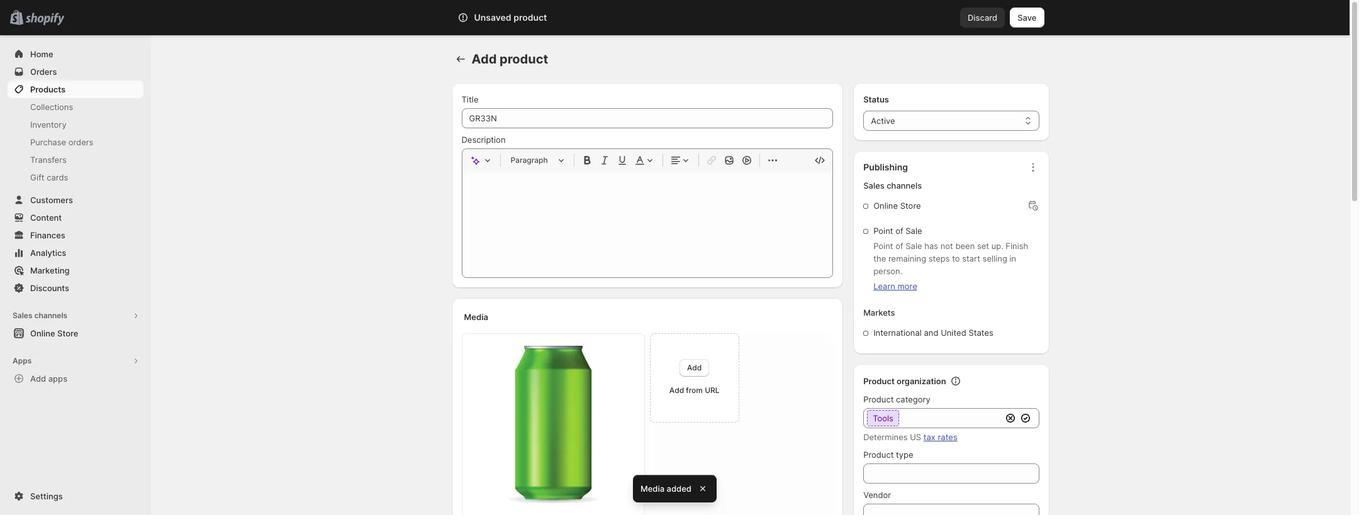 Task type: vqa. For each thing, say whether or not it's contained in the screenshot.
Online
yes



Task type: describe. For each thing, give the bounding box(es) containing it.
products
[[30, 84, 65, 94]]

unsaved product
[[474, 12, 547, 23]]

person.
[[873, 266, 902, 276]]

description
[[462, 135, 506, 145]]

publishing
[[863, 162, 908, 172]]

of for point of sale has not been set up. finish the remaining steps to start selling in person. learn more
[[895, 241, 903, 251]]

start
[[962, 254, 980, 264]]

apps
[[48, 374, 67, 384]]

us
[[910, 432, 921, 442]]

to
[[952, 254, 960, 264]]

transfers
[[30, 155, 67, 165]]

Product type text field
[[863, 464, 1039, 484]]

channels inside button
[[34, 311, 67, 320]]

Product category text field
[[863, 408, 1001, 428]]

finances link
[[8, 227, 143, 244]]

discounts
[[30, 283, 69, 293]]

search button
[[492, 8, 857, 28]]

steps
[[929, 254, 950, 264]]

active
[[871, 116, 895, 126]]

gift
[[30, 172, 44, 182]]

set
[[977, 241, 989, 251]]

gift cards
[[30, 172, 68, 182]]

shopify image
[[25, 13, 64, 26]]

unsaved
[[474, 12, 511, 23]]

discounts link
[[8, 279, 143, 297]]

add apps button
[[8, 370, 143, 388]]

remaining
[[888, 254, 926, 264]]

1 horizontal spatial online
[[873, 201, 898, 211]]

apps button
[[8, 352, 143, 370]]

media added
[[641, 484, 692, 494]]

learn
[[873, 281, 895, 291]]

selling
[[983, 254, 1007, 264]]

product for unsaved product
[[514, 12, 547, 23]]

product for product type
[[863, 450, 894, 460]]

settings link
[[8, 488, 143, 505]]

discard button
[[960, 8, 1005, 28]]

add for add from url
[[669, 386, 684, 395]]

content link
[[8, 209, 143, 227]]

paragraph button
[[506, 153, 568, 168]]

cards
[[47, 172, 68, 182]]

analytics
[[30, 248, 66, 258]]

purchase orders link
[[8, 133, 143, 151]]

save
[[1018, 13, 1037, 23]]

apps
[[13, 356, 32, 366]]

from
[[686, 386, 703, 395]]

product for add product
[[500, 52, 548, 67]]

point of sale
[[873, 226, 922, 236]]

product for product organization
[[863, 376, 895, 386]]

add for add product
[[472, 52, 497, 67]]

url
[[705, 386, 720, 395]]

more
[[898, 281, 917, 291]]

product organization
[[863, 376, 946, 386]]

save button
[[1010, 8, 1044, 28]]

sale for point of sale
[[906, 226, 922, 236]]

1 horizontal spatial store
[[900, 201, 921, 211]]

finish
[[1006, 241, 1028, 251]]

home link
[[8, 45, 143, 63]]

determines us tax rates
[[863, 432, 957, 442]]

1 horizontal spatial online store
[[873, 201, 921, 211]]

add product
[[472, 52, 548, 67]]

sale for point of sale has not been set up. finish the remaining steps to start selling in person. learn more
[[906, 241, 922, 251]]

media for media
[[464, 312, 488, 322]]

1 horizontal spatial sales channels
[[863, 181, 922, 191]]

add apps
[[30, 374, 67, 384]]

marketing link
[[8, 262, 143, 279]]



Task type: locate. For each thing, give the bounding box(es) containing it.
add left "apps"
[[30, 374, 46, 384]]

inventory
[[30, 120, 66, 130]]

been
[[955, 241, 975, 251]]

0 horizontal spatial media
[[464, 312, 488, 322]]

online up apps
[[30, 328, 55, 339]]

1 point from the top
[[873, 226, 893, 236]]

states
[[969, 328, 993, 338]]

0 vertical spatial product
[[514, 12, 547, 23]]

2 point from the top
[[873, 241, 893, 251]]

0 vertical spatial sales channels
[[863, 181, 922, 191]]

point for point of sale has not been set up. finish the remaining steps to start selling in person. learn more
[[873, 241, 893, 251]]

discard
[[968, 13, 997, 23]]

1 product from the top
[[863, 376, 895, 386]]

1 vertical spatial point
[[873, 241, 893, 251]]

1 vertical spatial online
[[30, 328, 55, 339]]

sale
[[906, 226, 922, 236], [906, 241, 922, 251]]

store up point of sale
[[900, 201, 921, 211]]

point for point of sale
[[873, 226, 893, 236]]

orders
[[68, 137, 93, 147]]

product
[[514, 12, 547, 23], [500, 52, 548, 67]]

2 sale from the top
[[906, 241, 922, 251]]

media for media added
[[641, 484, 665, 494]]

finances
[[30, 230, 65, 240]]

add inside "button"
[[30, 374, 46, 384]]

inventory link
[[8, 116, 143, 133]]

product up product category
[[863, 376, 895, 386]]

united
[[941, 328, 966, 338]]

product category
[[863, 395, 931, 405]]

add up add from url button
[[687, 363, 702, 372]]

type
[[896, 450, 913, 460]]

add from url button
[[669, 386, 720, 395]]

orders
[[30, 67, 57, 77]]

1 horizontal spatial media
[[641, 484, 665, 494]]

the
[[873, 254, 886, 264]]

online store down sales channels button
[[30, 328, 78, 339]]

sales channels inside button
[[13, 311, 67, 320]]

product down 'search'
[[500, 52, 548, 67]]

paragraph
[[511, 155, 548, 165]]

product right unsaved at top left
[[514, 12, 547, 23]]

1 sale from the top
[[906, 226, 922, 236]]

channels down publishing
[[887, 181, 922, 191]]

0 horizontal spatial sales channels
[[13, 311, 67, 320]]

purchase orders
[[30, 137, 93, 147]]

1 vertical spatial channels
[[34, 311, 67, 320]]

1 vertical spatial product
[[863, 395, 894, 405]]

0 horizontal spatial online store
[[30, 328, 78, 339]]

collections
[[30, 102, 73, 112]]

add for add
[[687, 363, 702, 372]]

1 horizontal spatial sales
[[863, 181, 885, 191]]

up.
[[991, 241, 1003, 251]]

analytics link
[[8, 244, 143, 262]]

learn more link
[[873, 281, 917, 291]]

tax
[[924, 432, 936, 442]]

point inside 'point of sale has not been set up. finish the remaining steps to start selling in person. learn more'
[[873, 241, 893, 251]]

online
[[873, 201, 898, 211], [30, 328, 55, 339]]

0 vertical spatial channels
[[887, 181, 922, 191]]

1 vertical spatial online store
[[30, 328, 78, 339]]

online store link
[[8, 325, 143, 342]]

store inside "link"
[[57, 328, 78, 339]]

has
[[924, 241, 938, 251]]

2 product from the top
[[863, 395, 894, 405]]

0 horizontal spatial online
[[30, 328, 55, 339]]

online inside "link"
[[30, 328, 55, 339]]

category
[[896, 395, 931, 405]]

point of sale has not been set up. finish the remaining steps to start selling in person. learn more
[[873, 241, 1028, 291]]

Vendor text field
[[863, 504, 1039, 515]]

product for product category
[[863, 395, 894, 405]]

1 vertical spatial store
[[57, 328, 78, 339]]

0 vertical spatial point
[[873, 226, 893, 236]]

orders link
[[8, 63, 143, 81]]

home
[[30, 49, 53, 59]]

add from url
[[669, 386, 720, 395]]

of
[[895, 226, 903, 236], [895, 241, 903, 251]]

online up point of sale
[[873, 201, 898, 211]]

2 vertical spatial product
[[863, 450, 894, 460]]

sales channels down the discounts
[[13, 311, 67, 320]]

sales channels button
[[8, 307, 143, 325]]

product down determines
[[863, 450, 894, 460]]

3 product from the top
[[863, 450, 894, 460]]

0 vertical spatial sales
[[863, 181, 885, 191]]

0 horizontal spatial channels
[[34, 311, 67, 320]]

gift cards link
[[8, 169, 143, 186]]

sales down the discounts
[[13, 311, 32, 320]]

store
[[900, 201, 921, 211], [57, 328, 78, 339]]

product down product organization
[[863, 395, 894, 405]]

sale inside 'point of sale has not been set up. finish the remaining steps to start selling in person. learn more'
[[906, 241, 922, 251]]

international
[[873, 328, 922, 338]]

tax rates link
[[924, 432, 957, 442]]

1 vertical spatial sale
[[906, 241, 922, 251]]

status
[[863, 94, 889, 104]]

0 vertical spatial store
[[900, 201, 921, 211]]

point
[[873, 226, 893, 236], [873, 241, 893, 251]]

0 vertical spatial of
[[895, 226, 903, 236]]

customers link
[[8, 191, 143, 209]]

sales down publishing
[[863, 181, 885, 191]]

sales channels down publishing
[[863, 181, 922, 191]]

online store button
[[0, 325, 151, 342]]

transfers link
[[8, 151, 143, 169]]

products link
[[8, 81, 143, 98]]

determines
[[863, 432, 908, 442]]

0 vertical spatial media
[[464, 312, 488, 322]]

media
[[464, 312, 488, 322], [641, 484, 665, 494]]

and
[[924, 328, 938, 338]]

in
[[1010, 254, 1016, 264]]

sales inside button
[[13, 311, 32, 320]]

0 vertical spatial sale
[[906, 226, 922, 236]]

1 vertical spatial sales channels
[[13, 311, 67, 320]]

0 horizontal spatial store
[[57, 328, 78, 339]]

added
[[667, 484, 692, 494]]

1 vertical spatial product
[[500, 52, 548, 67]]

1 of from the top
[[895, 226, 903, 236]]

rates
[[938, 432, 957, 442]]

1 vertical spatial sales
[[13, 311, 32, 320]]

1 vertical spatial of
[[895, 241, 903, 251]]

organization
[[897, 376, 946, 386]]

2 of from the top
[[895, 241, 903, 251]]

sales channels
[[863, 181, 922, 191], [13, 311, 67, 320]]

1 horizontal spatial channels
[[887, 181, 922, 191]]

markets
[[863, 308, 895, 318]]

channels down the discounts
[[34, 311, 67, 320]]

marketing
[[30, 266, 70, 276]]

title
[[462, 94, 479, 104]]

online store
[[873, 201, 921, 211], [30, 328, 78, 339]]

search
[[513, 13, 540, 23]]

add for add apps
[[30, 374, 46, 384]]

product type
[[863, 450, 913, 460]]

0 vertical spatial product
[[863, 376, 895, 386]]

collections link
[[8, 98, 143, 116]]

add left from
[[669, 386, 684, 395]]

0 vertical spatial online
[[873, 201, 898, 211]]

purchase
[[30, 137, 66, 147]]

0 horizontal spatial sales
[[13, 311, 32, 320]]

online store up point of sale
[[873, 201, 921, 211]]

content
[[30, 213, 62, 223]]

add
[[472, 52, 497, 67], [687, 363, 702, 372], [30, 374, 46, 384], [669, 386, 684, 395]]

1 vertical spatial media
[[641, 484, 665, 494]]

vendor
[[863, 490, 891, 500]]

add up "title" at the left top
[[472, 52, 497, 67]]

not
[[940, 241, 953, 251]]

store down sales channels button
[[57, 328, 78, 339]]

add inside 'button'
[[687, 363, 702, 372]]

settings
[[30, 491, 63, 501]]

international and united states
[[873, 328, 993, 338]]

online store inside "link"
[[30, 328, 78, 339]]

0 vertical spatial online store
[[873, 201, 921, 211]]

add button
[[680, 359, 709, 377]]

of for point of sale
[[895, 226, 903, 236]]

Title text field
[[462, 108, 833, 128]]

of inside 'point of sale has not been set up. finish the remaining steps to start selling in person. learn more'
[[895, 241, 903, 251]]

customers
[[30, 195, 73, 205]]



